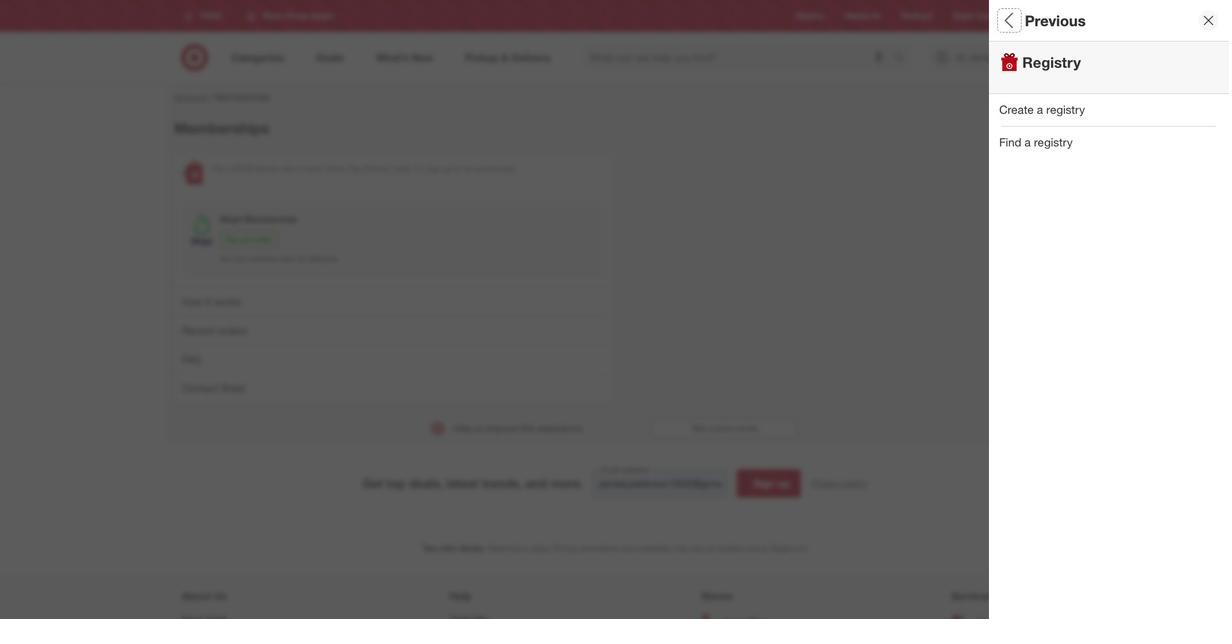 Task type: describe. For each thing, give the bounding box(es) containing it.
location
[[717, 544, 744, 554]]

a for find
[[1025, 135, 1031, 149]]

membership
[[244, 214, 297, 224]]

help us improve this experience.
[[453, 423, 584, 434]]

contact
[[182, 382, 218, 395]]

weekly ad link
[[845, 11, 881, 21]]

0 horizontal spatial and
[[525, 476, 547, 491]]

target
[[953, 11, 974, 21]]

join free link
[[989, 107, 1229, 140]]

deals,
[[409, 476, 443, 491]]

ad
[[872, 11, 881, 21]]

privacy policy link
[[811, 478, 867, 490]]

weekly
[[845, 11, 869, 21]]

may
[[674, 544, 688, 554]]

/
[[210, 92, 213, 102]]

registry link
[[796, 11, 824, 21]]

manage
[[1182, 83, 1219, 96]]

pay for pay a $9.99 delivery fee on each same day delivery order. or, sign up for an annual plan.
[[213, 164, 225, 173]]

services
[[951, 590, 993, 603]]

0 vertical spatial account
[[999, 11, 1058, 29]]

works
[[214, 296, 241, 308]]

recently viewed
[[999, 149, 1085, 163]]

* see offer details. restrictions apply. pricing, promotions and availability may vary by location and at target.com
[[422, 542, 808, 554]]

a for take
[[709, 424, 713, 433]]

each
[[307, 164, 324, 173]]

delivery
[[255, 164, 281, 173]]

faq
[[182, 353, 201, 366]]

on
[[296, 164, 305, 173]]

help for help
[[449, 590, 471, 603]]

1 horizontal spatial and
[[621, 544, 634, 554]]

annual
[[476, 164, 498, 173]]

weekly ad
[[845, 11, 881, 21]]

or,
[[415, 164, 424, 173]]

1 vertical spatial stores
[[701, 590, 733, 603]]

track
[[1146, 83, 1170, 96]]

hi,
[[956, 52, 967, 63]]

pay a $9.99 delivery fee on each same day delivery order. or, sign up for an annual plan.
[[213, 164, 517, 173]]

join
[[1179, 116, 1198, 129]]

find a registry
[[999, 135, 1073, 149]]

target circle
[[953, 11, 996, 21]]

orders
[[999, 82, 1035, 96]]

trends,
[[482, 476, 522, 491]]

day
[[348, 164, 361, 173]]

take a quick survey
[[691, 424, 758, 433]]

help for help us improve this experience.
[[453, 423, 472, 434]]

more.
[[551, 476, 583, 491]]

find for find a registry
[[999, 135, 1022, 149]]

redcard link
[[902, 11, 932, 21]]

recent orders
[[182, 325, 247, 337]]

experience.
[[537, 423, 584, 434]]

it
[[205, 296, 211, 308]]

1 vertical spatial memberships
[[174, 119, 270, 137]]

dialog containing previous
[[989, 0, 1229, 620]]

us
[[214, 590, 227, 603]]

$9.99
[[234, 164, 252, 173]]

sign up button
[[737, 470, 801, 498]]

1 vertical spatial shipt
[[221, 382, 245, 395]]

privacy
[[811, 478, 840, 489]]

create a registry link
[[989, 94, 1229, 126]]

details.
[[459, 544, 486, 554]]

account / memberships
[[174, 92, 271, 102]]

recently viewed link
[[989, 140, 1229, 172]]

0 horizontal spatial up
[[443, 164, 452, 173]]

james
[[969, 52, 996, 63]]

create
[[999, 102, 1034, 116]]

recently
[[999, 149, 1045, 163]]

sign
[[426, 164, 441, 173]]

pay for pay per order
[[225, 235, 238, 244]]

faq link
[[174, 345, 612, 374]]

see
[[424, 544, 438, 554]]

search button
[[888, 44, 919, 74]]

sign up
[[753, 478, 790, 490]]

this
[[520, 423, 535, 434]]

per
[[240, 235, 252, 244]]

plan.
[[500, 164, 517, 173]]

account dialog
[[989, 0, 1229, 620]]

registry for find a registry
[[1034, 135, 1073, 149]]

previous
[[1025, 11, 1086, 29]]

find stores link
[[1016, 11, 1055, 21]]

*
[[422, 542, 424, 550]]

the
[[234, 254, 245, 264]]

pay per order
[[225, 235, 272, 244]]

about
[[182, 590, 211, 603]]

apply.
[[531, 544, 550, 554]]

contact shipt link
[[174, 374, 612, 403]]

unlimited
[[247, 254, 279, 264]]



Task type: vqa. For each thing, say whether or not it's contained in the screenshot.
years related to 2–4 years
no



Task type: locate. For each thing, give the bounding box(es) containing it.
improve
[[486, 423, 518, 434]]

viewed
[[1048, 149, 1085, 163]]

memberships down account / memberships
[[174, 119, 270, 137]]

shipt
[[220, 214, 242, 224], [221, 382, 245, 395]]

restrictions
[[488, 544, 528, 554]]

0 horizontal spatial account link
[[174, 92, 208, 102]]

for
[[454, 164, 463, 173], [298, 254, 307, 264]]

plan
[[281, 254, 295, 264]]

stores up account hello, james element
[[1033, 11, 1055, 21]]

0 vertical spatial account link
[[989, 42, 1229, 73]]

circle
[[976, 11, 996, 21]]

memberships right /
[[216, 92, 271, 102]]

and left more.
[[525, 476, 547, 491]]

recent
[[182, 325, 215, 337]]

a for create
[[1037, 102, 1043, 116]]

privacy policy
[[811, 478, 867, 489]]

target circle link
[[953, 11, 996, 21]]

get the unlimited plan for $99/year
[[220, 254, 338, 264]]

get top deals, latest trends, and more.
[[363, 476, 583, 491]]

1 vertical spatial for
[[298, 254, 307, 264]]

pay
[[213, 164, 225, 173], [225, 235, 238, 244]]

1 horizontal spatial registry
[[1022, 53, 1081, 71]]

vary
[[690, 544, 705, 554]]

stores
[[1033, 11, 1055, 21], [701, 590, 733, 603]]

find down create
[[999, 135, 1022, 149]]

policy
[[843, 478, 867, 489]]

take a quick survey button
[[651, 419, 798, 439]]

pay left per
[[225, 235, 238, 244]]

delivery
[[363, 164, 391, 173]]

0 vertical spatial memberships
[[216, 92, 271, 102]]

0 vertical spatial registry
[[796, 11, 824, 21]]

pay left $9.99
[[213, 164, 225, 173]]

1 vertical spatial account link
[[174, 92, 208, 102]]

same
[[326, 164, 346, 173]]

survey
[[736, 424, 758, 433]]

stores down by
[[701, 590, 733, 603]]

and left availability
[[621, 544, 634, 554]]

1 vertical spatial get
[[363, 476, 383, 491]]

us
[[474, 423, 483, 434]]

a for pay
[[227, 164, 232, 173]]

find stores
[[1016, 11, 1055, 21]]

0 horizontal spatial stores
[[701, 590, 733, 603]]

$99/year
[[309, 254, 338, 264]]

get for get top deals, latest trends, and more.
[[363, 476, 383, 491]]

account link left /
[[174, 92, 208, 102]]

create a registry
[[999, 102, 1085, 116]]

get
[[220, 254, 232, 264], [363, 476, 383, 491]]

for left an
[[454, 164, 463, 173]]

about us
[[182, 590, 227, 603]]

0 horizontal spatial for
[[298, 254, 307, 264]]

get left the the
[[220, 254, 232, 264]]

account left /
[[174, 92, 208, 102]]

recent orders link
[[174, 316, 612, 345]]

search
[[888, 52, 919, 65]]

a left $9.99
[[227, 164, 232, 173]]

top
[[386, 476, 406, 491]]

dialog
[[989, 0, 1229, 620]]

order
[[254, 235, 272, 244]]

and
[[525, 476, 547, 491], [621, 544, 634, 554], [747, 544, 759, 554]]

1 horizontal spatial up
[[778, 478, 790, 490]]

1 vertical spatial find
[[999, 135, 1022, 149]]

1 vertical spatial registry
[[1034, 135, 1073, 149]]

account up account hello, james element
[[999, 11, 1058, 29]]

track + manage
[[1146, 83, 1219, 96]]

account link
[[989, 42, 1229, 73], [174, 92, 208, 102]]

0 vertical spatial shipt
[[220, 214, 242, 224]]

how
[[182, 296, 203, 308]]

a right take
[[709, 424, 713, 433]]

sign
[[753, 478, 775, 490]]

0 vertical spatial find
[[1016, 11, 1031, 21]]

offer
[[440, 544, 457, 554]]

account link up create a registry link
[[989, 42, 1229, 73]]

at
[[762, 544, 768, 554]]

for right plan
[[298, 254, 307, 264]]

1 vertical spatial registry
[[1022, 53, 1081, 71]]

registry up the find a registry
[[1046, 102, 1085, 116]]

0 vertical spatial get
[[220, 254, 232, 264]]

1 horizontal spatial for
[[454, 164, 463, 173]]

find for find stores
[[1016, 11, 1031, 21]]

find
[[1016, 11, 1031, 21], [999, 135, 1022, 149]]

a
[[1037, 102, 1043, 116], [1025, 135, 1031, 149], [227, 164, 232, 173], [709, 424, 713, 433]]

help down offer
[[449, 590, 471, 603]]

and left the at
[[747, 544, 759, 554]]

find a registry link
[[989, 126, 1229, 158]]

2 horizontal spatial and
[[747, 544, 759, 554]]

registry for create a registry
[[1046, 102, 1085, 116]]

+
[[1173, 83, 1179, 96]]

up inside button
[[778, 478, 790, 490]]

find right circle
[[1016, 11, 1031, 21]]

registry left weekly
[[796, 11, 824, 21]]

an
[[465, 164, 473, 173]]

0 vertical spatial help
[[453, 423, 472, 434]]

1 vertical spatial up
[[778, 478, 790, 490]]

fee
[[283, 164, 294, 173]]

0 horizontal spatial pay
[[213, 164, 225, 173]]

availability
[[636, 544, 672, 554]]

a right create
[[1037, 102, 1043, 116]]

0 vertical spatial up
[[443, 164, 452, 173]]

orders
[[217, 325, 247, 337]]

1 vertical spatial pay
[[225, 235, 238, 244]]

get left top
[[363, 476, 383, 491]]

redcard
[[902, 11, 932, 21]]

1 vertical spatial account
[[999, 50, 1042, 64]]

hi, james
[[956, 52, 996, 63]]

shipt up per
[[220, 214, 242, 224]]

None text field
[[594, 470, 727, 498]]

order.
[[393, 164, 413, 173]]

a inside button
[[709, 424, 713, 433]]

pricing,
[[552, 544, 578, 554]]

registry down create a registry
[[1034, 135, 1073, 149]]

shipt membership
[[220, 214, 297, 224]]

1 horizontal spatial account link
[[989, 42, 1229, 73]]

0 vertical spatial registry
[[1046, 102, 1085, 116]]

how it works
[[182, 296, 241, 308]]

shipt right the contact
[[221, 382, 245, 395]]

0 vertical spatial for
[[454, 164, 463, 173]]

free
[[1201, 116, 1219, 129]]

What can we help you find? suggestions appear below search field
[[582, 44, 897, 72]]

0 vertical spatial pay
[[213, 164, 225, 173]]

latest
[[446, 476, 478, 491]]

account hello, james element
[[999, 50, 1042, 64]]

1 horizontal spatial stores
[[1033, 11, 1055, 21]]

take
[[691, 424, 707, 433]]

1 horizontal spatial pay
[[225, 235, 238, 244]]

up
[[443, 164, 452, 173], [778, 478, 790, 490]]

memberships
[[216, 92, 271, 102], [174, 119, 270, 137]]

0 horizontal spatial get
[[220, 254, 232, 264]]

2 vertical spatial account
[[174, 92, 208, 102]]

registry down previous
[[1022, 53, 1081, 71]]

by
[[707, 544, 715, 554]]

help left us
[[453, 423, 472, 434]]

target.com
[[770, 544, 808, 554]]

registry
[[1046, 102, 1085, 116], [1034, 135, 1073, 149]]

1 vertical spatial help
[[449, 590, 471, 603]]

0 vertical spatial stores
[[1033, 11, 1055, 21]]

get for get the unlimited plan for $99/year
[[220, 254, 232, 264]]

a down create
[[1025, 135, 1031, 149]]

1 horizontal spatial get
[[363, 476, 383, 491]]

contact shipt
[[182, 382, 245, 395]]

account up orders
[[999, 50, 1042, 64]]

0 horizontal spatial registry
[[796, 11, 824, 21]]

account
[[999, 11, 1058, 29], [999, 50, 1042, 64], [174, 92, 208, 102]]



